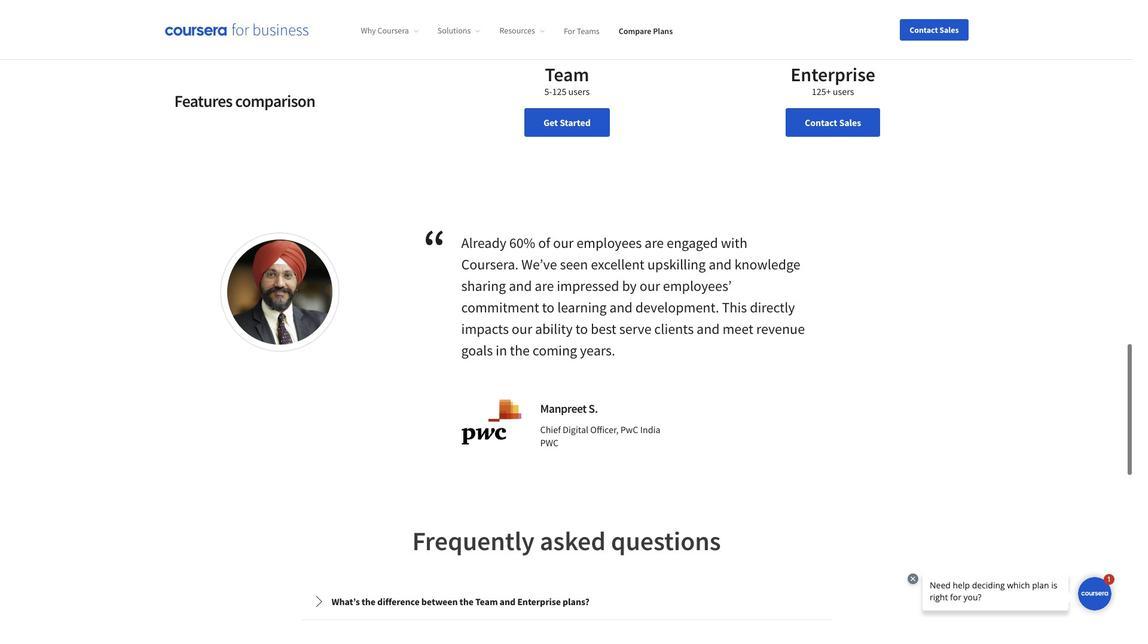Task type: locate. For each thing, give the bounding box(es) containing it.
for teams
[[564, 25, 600, 36]]

0 horizontal spatial contact
[[805, 116, 837, 128]]

our down upskilling
[[640, 277, 660, 295]]

the right what's
[[362, 596, 375, 608]]

1 vertical spatial to
[[575, 320, 588, 338]]

team
[[545, 63, 589, 86], [475, 596, 498, 608]]

0 vertical spatial are
[[645, 234, 664, 252]]

1 horizontal spatial are
[[645, 234, 664, 252]]

1 horizontal spatial contact sales
[[910, 24, 959, 35]]

contact for contact sales button
[[910, 24, 938, 35]]

learning
[[557, 298, 607, 317]]

contact sales link
[[786, 108, 880, 137]]

years.
[[580, 341, 615, 360]]

users inside team 5-125 users
[[568, 85, 590, 97]]

our down commitment
[[512, 320, 532, 338]]

2 horizontal spatial the
[[510, 341, 530, 360]]

enterprise up contact sales link
[[791, 63, 875, 86]]

what's the difference between the team and enterprise plans?
[[332, 596, 589, 608]]

already 60% of our employees are engaged with coursera. we've seen excellent upskilling and knowledge sharing and are impressed by our employees' commitment to learning and development. this directly impacts our ability to best serve clients and meet revenue goals in the coming years.
[[461, 234, 805, 360]]

sales inside button
[[940, 24, 959, 35]]

0 vertical spatial contact
[[910, 24, 938, 35]]

0 vertical spatial by
[[209, 92, 218, 104]]

the right 'between' at the left of page
[[460, 596, 473, 608]]

enterprise left plans?
[[517, 596, 561, 608]]

0 horizontal spatial users
[[568, 85, 590, 97]]

contact inside button
[[910, 24, 938, 35]]

contact for contact sales link
[[805, 116, 837, 128]]

1 vertical spatial contact
[[805, 116, 837, 128]]

2 users from the left
[[833, 85, 854, 97]]

and
[[709, 255, 732, 274], [509, 277, 532, 295], [609, 298, 633, 317], [697, 320, 720, 338], [500, 596, 515, 608]]

sales for contact sales link
[[839, 116, 861, 128]]

billing left paypal
[[181, 92, 207, 104]]

0 horizontal spatial by
[[209, 92, 218, 104]]

excellent
[[591, 255, 645, 274]]

1 horizontal spatial sales
[[940, 24, 959, 35]]

by left paypal
[[209, 92, 218, 104]]

0 vertical spatial our
[[553, 234, 574, 252]]

users inside the enterprise 125+ users
[[833, 85, 854, 97]]

1 horizontal spatial users
[[833, 85, 854, 97]]

1 horizontal spatial by
[[622, 277, 637, 295]]

are down we've
[[535, 277, 554, 295]]

1 vertical spatial contact sales
[[805, 116, 861, 128]]

compare plans link
[[619, 25, 673, 36]]

and inside dropdown button
[[500, 596, 515, 608]]

contact sales
[[910, 24, 959, 35], [805, 116, 861, 128]]

1 vertical spatial enterprise
[[517, 596, 561, 608]]

contact
[[910, 24, 938, 35], [805, 116, 837, 128]]

the inside the already 60% of our employees are engaged with coursera. we've seen excellent upskilling and knowledge sharing and are impressed by our employees' commitment to learning and development. this directly impacts our ability to best serve clients and meet revenue goals in the coming years.
[[510, 341, 530, 360]]

users
[[568, 85, 590, 97], [833, 85, 854, 97]]

sharing
[[461, 277, 506, 295]]

1 vertical spatial team
[[475, 596, 498, 608]]

employees
[[577, 234, 642, 252]]

asked
[[540, 525, 606, 558]]

our right of
[[553, 234, 574, 252]]

between
[[421, 596, 458, 608]]

features
[[174, 90, 232, 112]]

the right in
[[510, 341, 530, 360]]

0 horizontal spatial team
[[475, 596, 498, 608]]

in
[[496, 341, 507, 360]]

difference
[[377, 596, 420, 608]]

lms
[[181, 4, 198, 16]]

why coursera link
[[361, 25, 418, 36]]

2 horizontal spatial our
[[640, 277, 660, 295]]

enterprise inside dropdown button
[[517, 596, 561, 608]]

0 horizontal spatial are
[[535, 277, 554, 295]]

1 horizontal spatial team
[[545, 63, 589, 86]]

to down learning
[[575, 320, 588, 338]]

manpreet s. image
[[227, 240, 332, 345]]

1 horizontal spatial enterprise
[[791, 63, 875, 86]]

this
[[722, 298, 747, 317]]

goals
[[461, 341, 493, 360]]

60%
[[509, 234, 535, 252]]

with
[[721, 234, 747, 252]]

to up ability
[[542, 298, 555, 317]]

sales
[[940, 24, 959, 35], [839, 116, 861, 128]]

engaged
[[667, 234, 718, 252]]

0 horizontal spatial to
[[542, 298, 555, 317]]

why coursera
[[361, 25, 409, 36]]

0 vertical spatial to
[[542, 298, 555, 317]]

0 vertical spatial sales
[[940, 24, 959, 35]]

1 horizontal spatial to
[[575, 320, 588, 338]]

1 vertical spatial by
[[622, 277, 637, 295]]

are up upskilling
[[645, 234, 664, 252]]

resources link
[[500, 25, 545, 36]]

get started link
[[524, 108, 610, 137]]

employees'
[[663, 277, 732, 295]]

0 vertical spatial contact sales
[[910, 24, 959, 35]]

the
[[510, 341, 530, 360], [362, 596, 375, 608], [460, 596, 473, 608]]

pwc logo image
[[461, 400, 521, 445]]

0 horizontal spatial contact sales
[[805, 116, 861, 128]]

team down for
[[545, 63, 589, 86]]

coursera
[[378, 25, 409, 36]]

pwc
[[621, 424, 638, 436]]

contact sales inside button
[[910, 24, 959, 35]]

enterprise
[[791, 63, 875, 86], [517, 596, 561, 608]]

1 vertical spatial are
[[535, 277, 554, 295]]

1 users from the left
[[568, 85, 590, 97]]

credit
[[259, 92, 283, 104]]

plans
[[653, 25, 673, 36]]

1 horizontal spatial contact
[[910, 24, 938, 35]]

or
[[249, 92, 257, 104]]

frequently
[[412, 525, 535, 558]]

by down excellent
[[622, 277, 637, 295]]

by
[[209, 92, 218, 104], [622, 277, 637, 295]]

billing for billing
[[174, 57, 207, 72]]

billing up features
[[174, 57, 207, 72]]

0 vertical spatial team
[[545, 63, 589, 86]]

users right 125+
[[833, 85, 854, 97]]

team right 'between' at the left of page
[[475, 596, 498, 608]]

are
[[645, 234, 664, 252], [535, 277, 554, 295]]

best
[[591, 320, 616, 338]]

paypal
[[220, 92, 247, 104]]

0 horizontal spatial enterprise
[[517, 596, 561, 608]]

1 vertical spatial billing
[[181, 92, 207, 104]]

india
[[640, 424, 660, 436]]

already
[[461, 234, 506, 252]]

0 horizontal spatial our
[[512, 320, 532, 338]]

we've
[[521, 255, 557, 274]]

manpreet
[[540, 401, 587, 416]]

0 horizontal spatial sales
[[839, 116, 861, 128]]

contact sales for contact sales link
[[805, 116, 861, 128]]

our
[[553, 234, 574, 252], [640, 277, 660, 295], [512, 320, 532, 338]]

seen
[[560, 255, 588, 274]]

0 vertical spatial billing
[[174, 57, 207, 72]]

users right the 125
[[568, 85, 590, 97]]

knowledge
[[735, 255, 800, 274]]

what's
[[332, 596, 360, 608]]

to
[[542, 298, 555, 317], [575, 320, 588, 338]]

cornerstone,
[[291, 4, 342, 16]]

upskilling
[[647, 255, 706, 274]]

officer,
[[590, 424, 619, 436]]

1 vertical spatial sales
[[839, 116, 861, 128]]



Task type: vqa. For each thing, say whether or not it's contained in the screenshot.
"Chief"
yes



Task type: describe. For each thing, give the bounding box(es) containing it.
get started
[[543, 116, 591, 128]]

team inside team 5-125 users
[[545, 63, 589, 86]]

2 vertical spatial our
[[512, 320, 532, 338]]

started
[[560, 116, 591, 128]]

serve
[[619, 320, 651, 338]]

revenue
[[756, 320, 805, 338]]

team inside dropdown button
[[475, 596, 498, 608]]

why
[[361, 25, 376, 36]]

integrations
[[200, 4, 248, 16]]

card
[[284, 92, 302, 104]]

compare plans
[[619, 25, 673, 36]]

teams
[[577, 25, 600, 36]]

compare
[[619, 25, 651, 36]]

contact sales button
[[900, 19, 968, 40]]

development.
[[635, 298, 719, 317]]

by inside the already 60% of our employees are engaged with coursera. we've seen excellent upskilling and knowledge sharing and are impressed by our employees' commitment to learning and development. this directly impacts our ability to best serve clients and meet revenue goals in the coming years.
[[622, 277, 637, 295]]

impacts
[[461, 320, 509, 338]]

enterprise 125+ users
[[791, 63, 875, 97]]

1 vertical spatial our
[[640, 277, 660, 295]]

ability
[[535, 320, 573, 338]]

for
[[564, 25, 575, 36]]

coursera.
[[461, 255, 519, 274]]

1 horizontal spatial our
[[553, 234, 574, 252]]

frequently asked questions
[[412, 525, 721, 558]]

pwc
[[540, 437, 559, 449]]

coming
[[533, 341, 577, 360]]

of
[[538, 234, 550, 252]]

125
[[552, 85, 566, 97]]

features comparison
[[174, 90, 315, 112]]

billing for billing by paypal or credit card
[[181, 92, 207, 104]]

billing by paypal or credit card
[[181, 92, 302, 104]]

1 horizontal spatial the
[[460, 596, 473, 608]]

clients
[[654, 320, 694, 338]]

contact sales for contact sales button
[[910, 24, 959, 35]]

s.
[[589, 401, 598, 416]]

directly
[[750, 298, 795, 317]]

team 5-125 users
[[544, 63, 590, 97]]

solutions
[[438, 25, 471, 36]]

coursera for business image
[[165, 24, 308, 36]]

sales for contact sales button
[[940, 24, 959, 35]]

meet
[[723, 320, 753, 338]]

manpreet s.
[[540, 401, 598, 416]]

lms integrations (degreed, cornerstone, crossknowledge, successfactors)
[[181, 4, 413, 30]]

questions
[[611, 525, 721, 558]]

solutions link
[[438, 25, 480, 36]]

0 vertical spatial enterprise
[[791, 63, 875, 86]]

resources
[[500, 25, 535, 36]]

5-
[[544, 85, 552, 97]]

(degreed,
[[250, 4, 289, 16]]

for teams link
[[564, 25, 600, 36]]

plans?
[[563, 596, 589, 608]]

chief
[[540, 424, 561, 436]]

crossknowledge,
[[344, 4, 413, 16]]

comparison
[[235, 90, 315, 112]]

0 horizontal spatial the
[[362, 596, 375, 608]]

get
[[543, 116, 558, 128]]

what's the difference between the team and enterprise plans? button
[[303, 585, 830, 619]]

digital
[[563, 424, 588, 436]]

125+
[[812, 85, 831, 97]]

chief digital officer, pwc india pwc
[[540, 424, 660, 449]]

commitment
[[461, 298, 539, 317]]

successfactors)
[[181, 18, 245, 30]]

impressed
[[557, 277, 619, 295]]



